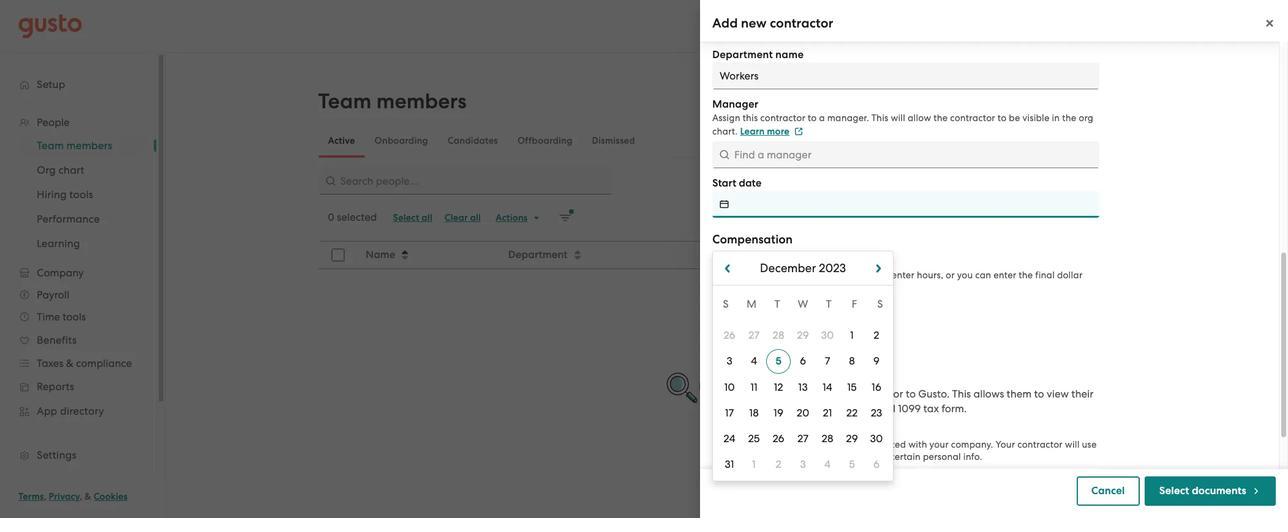 Task type: locate. For each thing, give the bounding box(es) containing it.
2 down "existing"
[[776, 459, 781, 471]]

5 down not
[[849, 459, 855, 471]]

1 vertical spatial 30
[[870, 433, 883, 445]]

in inside contractor email use an existing address that's not associated with your company. your contractor will use this email to sign in to gusto and receive certain personal info.
[[788, 452, 796, 463]]

23 button
[[864, 401, 889, 426]]

manager
[[712, 98, 759, 111]]

28
[[773, 330, 784, 342], [822, 433, 833, 445]]

0 horizontal spatial 5 button
[[766, 350, 791, 374]]

contractor
[[712, 365, 772, 379], [712, 425, 766, 438]]

contractor right your
[[1018, 440, 1063, 451]]

onboarding
[[375, 135, 428, 146]]

0 vertical spatial 29
[[797, 330, 809, 342]]

0 vertical spatial their
[[1071, 388, 1094, 401]]

and down not
[[837, 452, 855, 463]]

4 down fixed
[[751, 355, 757, 368]]

0 selected status
[[328, 211, 377, 224]]

contractor inside contractor email use an existing address that's not associated with your company. your contractor will use this email to sign in to gusto and receive certain personal info.
[[712, 425, 766, 438]]

1 vertical spatial 29 button
[[840, 427, 864, 451]]

department name
[[712, 48, 804, 61]]

contractor inside contractor email use an existing address that's not associated with your company. your contractor will use this email to sign in to gusto and receive certain personal info.
[[1018, 440, 1063, 451]]

manager.
[[827, 113, 869, 124]]

employment type
[[852, 249, 937, 262]]

1 horizontal spatial select
[[1159, 485, 1189, 498]]

2 button down "existing"
[[766, 453, 791, 477]]

1 vertical spatial 26
[[773, 433, 784, 445]]

this up form.
[[952, 388, 971, 401]]

3 down address
[[800, 459, 806, 471]]

in down address
[[788, 452, 796, 463]]

1 horizontal spatial ,
[[80, 492, 82, 503]]

1 vertical spatial 5 button
[[840, 453, 864, 477]]

0 horizontal spatial 2 button
[[766, 453, 791, 477]]

27 button down the 20 button
[[791, 427, 815, 451]]

s
[[723, 298, 729, 311], [877, 298, 883, 311]]

personal
[[923, 452, 961, 463]]

2 button
[[864, 323, 889, 348], [766, 453, 791, 477]]

all left clear
[[422, 213, 432, 224]]

0 vertical spatial 27
[[749, 330, 760, 342]]

team members tab list
[[318, 124, 1127, 158]]

1 you from the left
[[874, 270, 889, 281]]

their
[[1071, 388, 1094, 401], [837, 403, 859, 415]]

0 horizontal spatial 3
[[727, 355, 732, 368]]

amount up 7
[[794, 331, 832, 343]]

0 horizontal spatial this
[[712, 452, 728, 463]]

0 vertical spatial 29 button
[[791, 323, 815, 348]]

members
[[376, 89, 467, 114]]

0 horizontal spatial will
[[891, 113, 905, 124]]

name
[[776, 48, 804, 61]]

to left view
[[1034, 388, 1044, 401]]

0 horizontal spatial 26 button
[[717, 323, 742, 348]]

6 left 7
[[800, 355, 806, 368]]

27 down hourly
[[749, 330, 760, 342]]

26 button down hourly
[[717, 323, 742, 348]]

dollar down rate
[[762, 331, 791, 343]]

0 horizontal spatial select
[[393, 213, 419, 224]]

you right or
[[957, 270, 973, 281]]

and
[[763, 403, 782, 415], [837, 452, 855, 463]]

0 vertical spatial 28
[[773, 330, 784, 342]]

sign
[[768, 452, 785, 463]]

1 vertical spatial and
[[837, 452, 855, 463]]

can down employment type button on the right of the page
[[975, 270, 991, 281]]

0 vertical spatial and
[[763, 403, 782, 415]]

1 horizontal spatial this
[[743, 113, 758, 124]]

their right '21'
[[837, 403, 859, 415]]

0 horizontal spatial you
[[874, 270, 889, 281]]

1 horizontal spatial your
[[930, 440, 949, 451]]

dollar right final
[[1057, 270, 1083, 281]]

0 horizontal spatial and
[[763, 403, 782, 415]]

this down use
[[712, 452, 728, 463]]

type for employment
[[915, 249, 937, 262]]

can down wage
[[729, 270, 745, 281]]

t right m
[[774, 298, 780, 311]]

5 button
[[766, 350, 791, 374], [840, 453, 864, 477]]

0 vertical spatial 3
[[727, 355, 732, 368]]

1 contractor from the top
[[712, 365, 772, 379]]

date
[[739, 177, 762, 190]]

1 vertical spatial this
[[952, 388, 971, 401]]

type inside wage type we can calculate the total pay when you enter hours, or you can enter the final dollar amount now.
[[744, 255, 767, 268]]

8
[[849, 355, 855, 368]]

Hourly rate radio
[[706, 296, 733, 323]]

0 vertical spatial 4
[[751, 355, 757, 368]]

5 button down fixed dollar amount
[[766, 350, 791, 374]]

gusto.
[[918, 388, 950, 401]]

2 up 9 button
[[874, 330, 879, 342]]

5 button down not
[[840, 453, 864, 477]]

30 up 7 button at the right of page
[[821, 330, 834, 342]]

2 button up 9 button
[[864, 323, 889, 348]]

0 horizontal spatial ,
[[44, 492, 46, 503]]

rate
[[768, 304, 789, 316]]

your up 22
[[829, 388, 851, 401]]

1 horizontal spatial in
[[1052, 113, 1060, 124]]

0 vertical spatial 6
[[800, 355, 806, 368]]

7
[[825, 355, 830, 368]]

0 horizontal spatial their
[[837, 403, 859, 415]]

start date
[[712, 177, 762, 190]]

31
[[725, 459, 734, 471]]

department for department
[[508, 249, 567, 262]]

0 horizontal spatial department
[[508, 249, 567, 262]]

info.
[[963, 452, 982, 463]]

will left allow
[[891, 113, 905, 124]]

6 down 'associated'
[[873, 459, 880, 471]]

contractor
[[770, 15, 833, 31], [760, 113, 805, 124], [950, 113, 995, 124], [853, 388, 903, 401], [1018, 440, 1063, 451]]

4
[[751, 355, 757, 368], [824, 459, 831, 471]]

0 horizontal spatial 27
[[749, 330, 760, 342]]

gusto
[[809, 452, 835, 463]]

this inside we recommend inviting your contractor to gusto. this allows them to view their payments and download their annual 1099 tax form.
[[952, 388, 971, 401]]

calendar outline image
[[720, 198, 729, 211]]

1 vertical spatial 1 button
[[742, 453, 766, 477]]

29 button down w
[[791, 323, 815, 348]]

1 vertical spatial 26 button
[[766, 427, 791, 451]]

0 vertical spatial select
[[393, 213, 419, 224]]

select inside select documents button
[[1159, 485, 1189, 498]]

0 horizontal spatial in
[[788, 452, 796, 463]]

6 button left 7
[[791, 349, 815, 374]]

to down "existing"
[[756, 452, 765, 463]]

0 vertical spatial 6 button
[[791, 349, 815, 374]]

0 horizontal spatial all
[[422, 213, 432, 224]]

2 contractor from the top
[[712, 425, 766, 438]]

the left final
[[1019, 270, 1033, 281]]

0 vertical spatial 2 button
[[864, 323, 889, 348]]

0 vertical spatial 26
[[724, 330, 735, 342]]

0 horizontal spatial t
[[774, 298, 780, 311]]

amount
[[712, 282, 746, 293], [794, 331, 832, 343]]

pay
[[828, 270, 845, 281]]

department inside dialog main content element
[[712, 48, 773, 61]]

1 vertical spatial your
[[930, 440, 949, 451]]

26 for the topmost 26 button
[[724, 330, 735, 342]]

, left &
[[80, 492, 82, 503]]

2 for the 2 button to the left
[[776, 459, 781, 471]]

0 horizontal spatial this
[[872, 113, 888, 124]]

0 horizontal spatial 4 button
[[742, 349, 766, 374]]

fixed
[[733, 331, 759, 343]]

1 button down "existing"
[[742, 453, 766, 477]]

Fixed dollar amount radio
[[706, 323, 733, 350]]

0 vertical spatial will
[[891, 113, 905, 124]]

0 horizontal spatial 1 button
[[742, 453, 766, 477]]

form.
[[942, 403, 967, 415]]

0 horizontal spatial 28 button
[[766, 323, 791, 348]]

contractor up annual
[[853, 388, 903, 401]]

opens in a new tab image
[[794, 128, 803, 136]]

0 horizontal spatial 4
[[751, 355, 757, 368]]

9
[[873, 355, 880, 368]]

0 vertical spatial 30 button
[[815, 323, 840, 348]]

, left 'privacy' link
[[44, 492, 46, 503]]

privacy link
[[49, 492, 80, 503]]

1 vertical spatial 29
[[846, 433, 858, 445]]

department inside button
[[508, 249, 567, 262]]

2 all from the left
[[470, 213, 481, 224]]

4 down 'that's' in the bottom right of the page
[[824, 459, 831, 471]]

30
[[821, 330, 834, 342], [870, 433, 883, 445]]

0 vertical spatial this
[[872, 113, 888, 124]]

26 down hourly rate radio
[[724, 330, 735, 342]]

3 for bottommost 3 button
[[800, 459, 806, 471]]

receive
[[857, 452, 888, 463]]

team members
[[318, 89, 467, 114]]

1 vertical spatial 4
[[824, 459, 831, 471]]

1 horizontal spatial 2
[[874, 330, 879, 342]]

your up personal
[[930, 440, 949, 451]]

and right 18
[[763, 403, 782, 415]]

dismissed button
[[582, 126, 645, 156]]

1 up 8
[[850, 330, 854, 342]]

1 horizontal spatial will
[[1065, 440, 1080, 451]]

5 down fixed dollar amount
[[776, 355, 781, 368]]

select for select documents
[[1159, 485, 1189, 498]]

19 button
[[766, 401, 791, 426]]

0 vertical spatial 3 button
[[717, 349, 742, 374]]

30 button up "receive"
[[864, 427, 889, 451]]

0 horizontal spatial s
[[723, 298, 729, 311]]

enter down the employment type
[[892, 270, 915, 281]]

t right w
[[826, 298, 832, 311]]

1 horizontal spatial 28
[[822, 433, 833, 445]]

0 vertical spatial this
[[743, 113, 758, 124]]

download
[[785, 403, 834, 415]]

22
[[846, 407, 858, 420]]

2
[[874, 330, 879, 342], [776, 459, 781, 471]]

new notifications image
[[560, 212, 572, 224], [560, 212, 572, 224]]

1 vertical spatial will
[[1065, 440, 1080, 451]]

candidates button
[[438, 126, 508, 156]]

3
[[727, 355, 732, 368], [800, 459, 806, 471]]

their right view
[[1071, 388, 1094, 401]]

department for department name
[[712, 48, 773, 61]]

all
[[422, 213, 432, 224], [470, 213, 481, 224]]

offboarding
[[518, 135, 572, 146]]

1 horizontal spatial 26
[[773, 433, 784, 445]]

1 horizontal spatial type
[[915, 249, 937, 262]]

active
[[328, 135, 355, 146]]

27 button down hourly
[[742, 323, 766, 348]]

29 right 'that's' in the bottom right of the page
[[846, 433, 858, 445]]

select inside select all "button"
[[393, 213, 419, 224]]

this
[[743, 113, 758, 124], [712, 452, 728, 463]]

26 up sign
[[773, 433, 784, 445]]

29 button down 22 button
[[840, 427, 864, 451]]

dialog main content element
[[700, 0, 1288, 519]]

28 up gusto
[[822, 433, 833, 445]]

1 can from the left
[[729, 270, 745, 281]]

30 for 30 button to the right
[[870, 433, 883, 445]]

contractor up an
[[712, 425, 766, 438]]

select documents button
[[1145, 477, 1276, 507]]

6
[[800, 355, 806, 368], [873, 459, 880, 471]]

1 vertical spatial in
[[788, 452, 796, 463]]

3 button down address
[[791, 453, 815, 477]]

contractor up 'no people found'
[[712, 365, 772, 379]]

1 vertical spatial email
[[730, 452, 754, 463]]

1 button up 8 button
[[840, 323, 864, 348]]

1 horizontal spatial t
[[826, 298, 832, 311]]

1 all from the left
[[422, 213, 432, 224]]

contractor left be
[[950, 113, 995, 124]]

chart.
[[712, 126, 738, 137]]

fixed dollar amount
[[733, 331, 832, 343]]

email
[[768, 425, 796, 438], [730, 452, 754, 463]]

all inside "button"
[[422, 213, 432, 224]]

select documents
[[1159, 485, 1246, 498]]

30 button up 7 button at the right of page
[[815, 323, 840, 348]]

the right allow
[[934, 113, 948, 124]]

we inside wage type we can calculate the total pay when you enter hours, or you can enter the final dollar amount now.
[[712, 270, 726, 281]]

amount down ''
[[712, 282, 746, 293]]

amount inside wage type we can calculate the total pay when you enter hours, or you can enter the final dollar amount now.
[[712, 282, 746, 293]]

3 up people
[[727, 355, 732, 368]]

email down an
[[730, 452, 754, 463]]

,
[[44, 492, 46, 503], [80, 492, 82, 503]]

26 button up sign
[[766, 427, 791, 451]]

learn
[[740, 126, 765, 137]]

s right f
[[877, 298, 883, 311]]

4 button down fixed
[[742, 349, 766, 374]]

will left 'use'
[[1065, 440, 1080, 451]]

&
[[85, 492, 91, 503]]

3 for the leftmost 3 button
[[727, 355, 732, 368]]

0 horizontal spatial 29 button
[[791, 323, 815, 348]]

1 horizontal spatial dollar
[[1057, 270, 1083, 281]]

this up learn at the top
[[743, 113, 758, 124]]

select for select all
[[393, 213, 419, 224]]

employment type button
[[844, 243, 1117, 268]]

28 down rate
[[773, 330, 784, 342]]

name
[[365, 249, 395, 262]]

allows
[[974, 388, 1004, 401]]

1 vertical spatial this
[[712, 452, 728, 463]]

26 button
[[717, 323, 742, 348], [766, 427, 791, 451]]

1 horizontal spatial all
[[470, 213, 481, 224]]

5
[[776, 355, 781, 368], [849, 459, 855, 471]]

1 we from the top
[[712, 270, 726, 281]]

1 horizontal spatial 3 button
[[791, 453, 815, 477]]

1 vertical spatial 3
[[800, 459, 806, 471]]

1 horizontal spatial email
[[768, 425, 796, 438]]

29
[[797, 330, 809, 342], [846, 433, 858, 445]]

to left be
[[998, 113, 1007, 124]]

0 horizontal spatial 2
[[776, 459, 781, 471]]

1 vertical spatial contractor
[[712, 425, 766, 438]]

an
[[731, 440, 742, 451]]

4 button down 'that's' in the bottom right of the page
[[815, 453, 840, 477]]

enter down employment type button on the right of the page
[[994, 270, 1016, 281]]

30 up "receive"
[[870, 433, 883, 445]]

6 button down 'associated'
[[864, 453, 889, 477]]

this inside contractor email use an existing address that's not associated with your company. your contractor will use this email to sign in to gusto and receive certain personal info.
[[712, 452, 728, 463]]

email down 19
[[768, 425, 796, 438]]

this
[[872, 113, 888, 124], [952, 388, 971, 401]]

we inside we recommend inviting your contractor to gusto. this allows them to view their payments and download their annual 1099 tax form.
[[712, 388, 728, 401]]

1099
[[898, 403, 921, 415]]

0 selected
[[328, 211, 377, 224]]

27 down 20
[[798, 433, 809, 445]]

s left hourly
[[723, 298, 729, 311]]

1 vertical spatial 30 button
[[864, 427, 889, 451]]

29 down w
[[797, 330, 809, 342]]

your inside contractor email use an existing address that's not associated with your company. your contractor will use this email to sign in to gusto and receive certain personal info.
[[930, 440, 949, 451]]

this right the manager.
[[872, 113, 888, 124]]

2 we from the top
[[712, 388, 728, 401]]

3 button up people
[[717, 349, 742, 374]]

select up 'name' "button"
[[393, 213, 419, 224]]

address
[[780, 440, 814, 451]]

type up calculate
[[744, 255, 767, 268]]

0 horizontal spatial 3 button
[[717, 349, 742, 374]]

1 vertical spatial 28 button
[[815, 427, 840, 451]]

you down employment
[[874, 270, 889, 281]]

28 button down rate
[[766, 323, 791, 348]]

1 down "existing"
[[752, 459, 756, 471]]

1 horizontal spatial this
[[952, 388, 971, 401]]

1 horizontal spatial you
[[957, 270, 973, 281]]

select left documents
[[1159, 485, 1189, 498]]

1 vertical spatial 28
[[822, 433, 833, 445]]

1 horizontal spatial s
[[877, 298, 883, 311]]

the left org
[[1062, 113, 1076, 124]]

all right clear
[[470, 213, 481, 224]]

1 horizontal spatial 27
[[798, 433, 809, 445]]

0 horizontal spatial 1
[[752, 459, 756, 471]]

0 horizontal spatial type
[[744, 255, 767, 268]]

28 button up gusto
[[815, 427, 840, 451]]

in right visible
[[1052, 113, 1060, 124]]

type up hours,
[[915, 249, 937, 262]]

0 horizontal spatial email
[[730, 452, 754, 463]]

learn more
[[740, 126, 790, 137]]

or
[[946, 270, 955, 281]]

and inside we recommend inviting your contractor to gusto. this allows them to view their payments and download their annual 1099 tax form.
[[763, 403, 782, 415]]

24 button
[[717, 427, 742, 451]]

0
[[328, 211, 334, 224]]

terms
[[18, 492, 44, 503]]

all inside button
[[470, 213, 481, 224]]

0 vertical spatial your
[[829, 388, 851, 401]]

dollar
[[1057, 270, 1083, 281], [762, 331, 791, 343]]

onboarding button
[[365, 126, 438, 156]]

cookies
[[94, 492, 128, 503]]

type inside employment type button
[[915, 249, 937, 262]]

0 vertical spatial in
[[1052, 113, 1060, 124]]



Task type: vqa. For each thing, say whether or not it's contained in the screenshot.
bottom We
yes



Task type: describe. For each thing, give the bounding box(es) containing it.
1 horizontal spatial 29 button
[[840, 427, 864, 451]]

Department name field
[[712, 62, 1099, 89]]

1 s from the left
[[723, 298, 729, 311]]

0 horizontal spatial 29
[[797, 330, 809, 342]]

december 2023 button
[[742, 252, 864, 285]]

allow
[[908, 113, 931, 124]]

Start date field
[[735, 191, 1099, 218]]

contractor for contractor email use an existing address that's not associated with your company. your contractor will use this email to sign in to gusto and receive certain personal info.
[[712, 425, 766, 438]]

2 , from the left
[[80, 492, 82, 503]]

documents
[[1192, 485, 1246, 498]]

0 vertical spatial 4 button
[[742, 349, 766, 374]]

team
[[318, 89, 371, 114]]

clear
[[445, 213, 468, 224]]

24
[[724, 433, 735, 445]]

add
[[712, 15, 738, 31]]

2 enter from the left
[[994, 270, 1016, 281]]

view
[[1047, 388, 1069, 401]]

terms link
[[18, 492, 44, 503]]

terms , privacy , & cookies
[[18, 492, 128, 503]]

15
[[847, 382, 857, 394]]

Search people... field
[[318, 168, 612, 195]]

10 button
[[717, 375, 742, 400]]

23
[[871, 407, 882, 420]]

all for select all
[[422, 213, 432, 224]]

1 vertical spatial 5
[[849, 459, 855, 471]]

4 for 4 "button" to the top
[[751, 355, 757, 368]]

16 button
[[864, 375, 889, 400]]

to up 1099
[[906, 388, 916, 401]]

will inside assign this contractor to a manager. this will allow the contractor to be visible in the org chart.
[[891, 113, 905, 124]]

2 you from the left
[[957, 270, 973, 281]]

be
[[1009, 113, 1020, 124]]

1 , from the left
[[44, 492, 46, 503]]

compensation
[[712, 233, 793, 247]]

and inside contractor email use an existing address that's not associated with your company. your contractor will use this email to sign in to gusto and receive certain personal info.
[[837, 452, 855, 463]]

15 button
[[840, 375, 864, 400]]

9 button
[[864, 349, 889, 374]]

contractor for contractor access
[[712, 365, 772, 379]]

clear all
[[445, 213, 481, 224]]

19
[[774, 407, 783, 420]]

1 t from the left
[[774, 298, 780, 311]]

16
[[872, 382, 881, 394]]

contractor up more on the top of page
[[760, 113, 805, 124]]

12
[[774, 382, 783, 394]]

hourly rate
[[733, 304, 789, 316]]

1 horizontal spatial 26 button
[[766, 427, 791, 451]]

1 vertical spatial 3 button
[[791, 453, 815, 477]]

contractor up name
[[770, 15, 833, 31]]

1 vertical spatial 27
[[798, 433, 809, 445]]

type for wage
[[744, 255, 767, 268]]

1 horizontal spatial 4 button
[[815, 453, 840, 477]]

certain
[[890, 452, 921, 463]]

name button
[[358, 243, 499, 268]]

we recommend inviting your contractor to gusto. this allows them to view their payments and download their annual 1099 tax form.
[[712, 388, 1094, 415]]

0 vertical spatial 28 button
[[766, 323, 791, 348]]

m
[[747, 298, 756, 311]]

people
[[716, 381, 749, 393]]

no people found
[[699, 381, 781, 393]]

assign this contractor to a manager. this will allow the contractor to be visible in the org chart.
[[712, 113, 1093, 137]]

11 button
[[742, 375, 766, 400]]

1 horizontal spatial 6 button
[[864, 453, 889, 477]]

cookies button
[[94, 490, 128, 505]]

0 horizontal spatial 5
[[776, 355, 781, 368]]

0 horizontal spatial 6
[[800, 355, 806, 368]]

7 button
[[815, 349, 840, 374]]

13
[[798, 382, 808, 394]]

company.
[[951, 440, 993, 451]]

cancel button
[[1077, 477, 1140, 507]]

your
[[996, 440, 1015, 451]]

1 horizontal spatial 27 button
[[791, 427, 815, 451]]


[[722, 263, 733, 274]]

26 for the rightmost 26 button
[[773, 433, 784, 445]]

wage
[[712, 255, 742, 268]]

1 horizontal spatial 6
[[873, 459, 880, 471]]

use
[[1082, 440, 1097, 451]]

0 horizontal spatial dollar
[[762, 331, 791, 343]]

your inside we recommend inviting your contractor to gusto. this allows them to view their payments and download their annual 1099 tax form.
[[829, 388, 851, 401]]

28 for 28 button to the right
[[822, 433, 833, 445]]

recommend
[[731, 388, 789, 401]]

cancel
[[1091, 485, 1125, 498]]

1 horizontal spatial 28 button
[[815, 427, 840, 451]]

learn more link
[[740, 126, 803, 137]]

2023
[[819, 262, 846, 276]]

tax
[[924, 403, 939, 415]]

1 horizontal spatial 1 button
[[840, 323, 864, 348]]

11
[[750, 382, 758, 394]]

december 2023
[[760, 262, 846, 276]]

will inside contractor email use an existing address that's not associated with your company. your contractor will use this email to sign in to gusto and receive certain personal info.
[[1065, 440, 1080, 451]]

with
[[908, 440, 927, 451]]

account menu element
[[1052, 0, 1270, 52]]

use
[[712, 440, 728, 451]]

existing
[[744, 440, 778, 451]]

1 horizontal spatial 29
[[846, 433, 858, 445]]

hours,
[[917, 270, 943, 281]]

new
[[741, 15, 767, 31]]

dismissed
[[592, 135, 635, 146]]

not
[[842, 440, 857, 451]]

21 button
[[815, 401, 840, 426]]

dollar inside wage type we can calculate the total pay when you enter hours, or you can enter the final dollar amount now.
[[1057, 270, 1083, 281]]

contractor access
[[712, 365, 810, 379]]

1 enter from the left
[[892, 270, 915, 281]]

17
[[725, 407, 734, 420]]

0 horizontal spatial 6 button
[[791, 349, 815, 374]]

month  2023-12 element
[[717, 323, 889, 478]]

department button
[[501, 243, 712, 268]]

1 vertical spatial amount
[[794, 331, 832, 343]]

8 button
[[840, 349, 864, 374]]

all for clear all
[[470, 213, 481, 224]]

home image
[[18, 14, 82, 38]]

selected
[[337, 211, 377, 224]]

in inside assign this contractor to a manager. this will allow the contractor to be visible in the org chart.
[[1052, 113, 1060, 124]]

found
[[752, 381, 781, 393]]

0 horizontal spatial 30 button
[[815, 323, 840, 348]]

assign
[[712, 113, 740, 124]]

this inside assign this contractor to a manager. this will allow the contractor to be visible in the org chart.
[[743, 113, 758, 124]]

2 can from the left
[[975, 270, 991, 281]]

2 s from the left
[[877, 298, 883, 311]]

18
[[749, 407, 759, 420]]

inviting
[[791, 388, 827, 401]]

28 for 28 button to the top
[[773, 330, 784, 342]]

1 horizontal spatial 30 button
[[864, 427, 889, 451]]

0 vertical spatial 26 button
[[717, 323, 742, 348]]

25 button
[[742, 427, 766, 451]]

privacy
[[49, 492, 80, 503]]

add new contractor
[[712, 15, 833, 31]]

add a contractor dialog
[[700, 0, 1288, 519]]

0 vertical spatial 1
[[850, 330, 854, 342]]

Select all rows on this page checkbox
[[324, 242, 351, 269]]

start
[[712, 177, 736, 190]]

4 for 4 "button" to the right
[[824, 459, 831, 471]]

select all
[[393, 213, 432, 224]]

this inside assign this contractor to a manager. this will allow the contractor to be visible in the org chart.
[[872, 113, 888, 124]]

30 for leftmost 30 button
[[821, 330, 834, 342]]

when
[[847, 270, 871, 281]]

0 vertical spatial 5 button
[[766, 350, 791, 374]]

to left the a
[[808, 113, 817, 124]]

contractor inside we recommend inviting your contractor to gusto. this allows them to view their payments and download their annual 1099 tax form.
[[853, 388, 903, 401]]

1 vertical spatial 1
[[752, 459, 756, 471]]

2 for the rightmost the 2 button
[[874, 330, 879, 342]]

20 button
[[791, 401, 815, 426]]

1 horizontal spatial 2 button
[[864, 323, 889, 348]]

hourly
[[733, 304, 766, 316]]

them
[[1007, 388, 1032, 401]]

14 button
[[815, 375, 840, 400]]

the left total
[[789, 270, 803, 281]]

final
[[1035, 270, 1055, 281]]

0 horizontal spatial 27 button
[[742, 323, 766, 348]]

active button
[[318, 126, 365, 156]]

to down address
[[798, 452, 807, 463]]

Manager field
[[712, 141, 1099, 168]]

f
[[852, 298, 857, 311]]

2 t from the left
[[826, 298, 832, 311]]

17 button
[[717, 401, 742, 426]]



